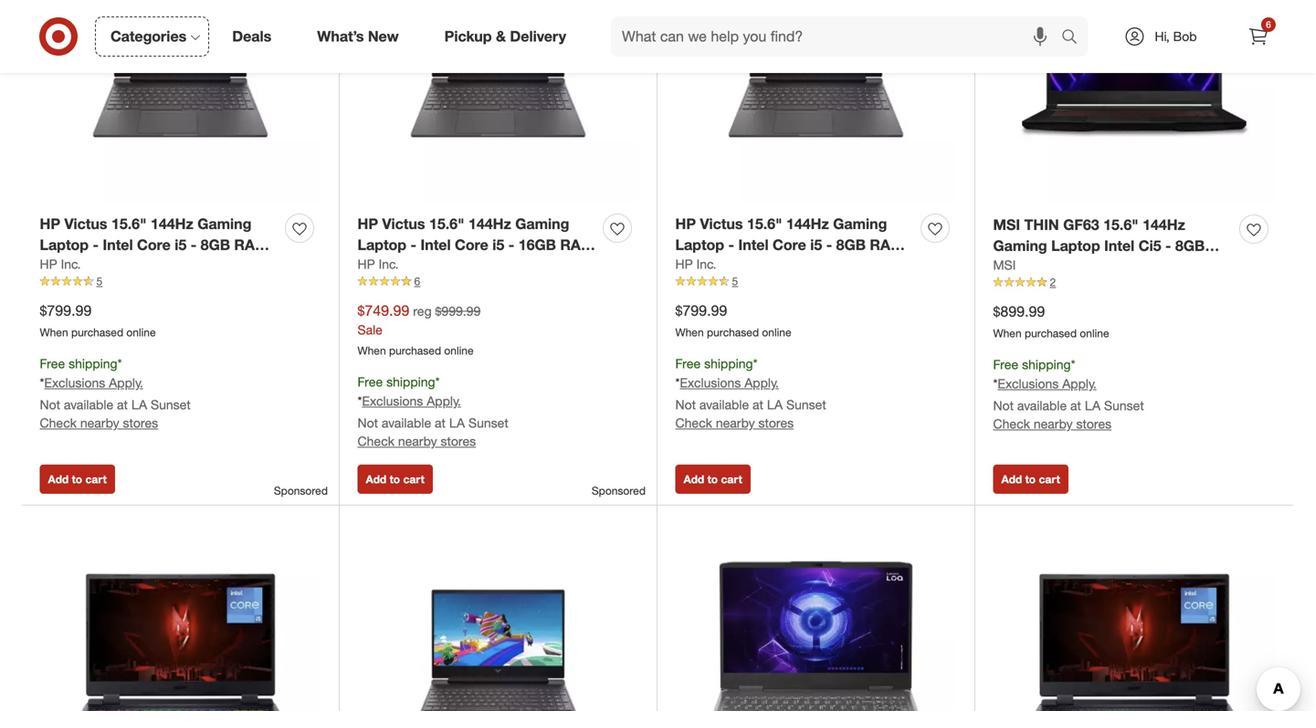 Task type: locate. For each thing, give the bounding box(es) containing it.
exclusions
[[44, 375, 105, 391], [680, 375, 741, 391], [998, 376, 1059, 392], [362, 393, 423, 409]]

0 horizontal spatial 6
[[414, 275, 421, 288]]

add for 4th add to cart button
[[1002, 473, 1023, 486]]

2 hp inc. from the left
[[358, 257, 399, 272]]

hp inc. link for second add to cart button from right 5 link
[[676, 256, 717, 274]]

2 add from the left
[[366, 473, 387, 486]]

1 $799.99 from the left
[[40, 302, 92, 320]]

categories link
[[95, 16, 209, 57]]

3 hp inc. from the left
[[676, 257, 717, 272]]

2 horizontal spatial hp inc. link
[[676, 256, 717, 274]]

online
[[126, 326, 156, 340], [762, 326, 792, 340], [1080, 327, 1110, 341], [444, 344, 474, 358]]

1 horizontal spatial 5
[[732, 275, 739, 288]]

2 5 link from the left
[[676, 274, 957, 290]]

2 sponsored from the left
[[592, 484, 646, 498]]

0 horizontal spatial hp inc.
[[40, 257, 81, 272]]

thin
[[1025, 216, 1060, 234]]

5
[[96, 275, 103, 288], [732, 275, 739, 288]]

cart
[[85, 473, 107, 486], [403, 473, 425, 486], [721, 473, 743, 486], [1039, 473, 1061, 486]]

add to cart button
[[40, 465, 115, 494], [358, 465, 433, 494], [676, 465, 751, 494], [994, 465, 1069, 494]]

1 cart from the left
[[85, 473, 107, 486]]

1 horizontal spatial sponsored
[[592, 484, 646, 498]]

5 link for fourth add to cart button from right
[[40, 274, 321, 290]]

add for third add to cart button from right
[[366, 473, 387, 486]]

deals
[[232, 27, 272, 45]]

2 horizontal spatial hp
[[676, 257, 693, 272]]

to for second add to cart button from right
[[708, 473, 718, 486]]

1 horizontal spatial $799.99 when purchased online
[[676, 302, 792, 340]]

2 msi from the top
[[994, 257, 1016, 273]]

to
[[72, 473, 82, 486], [390, 473, 400, 486], [708, 473, 718, 486], [1026, 473, 1036, 486]]

(thin
[[1037, 279, 1076, 297]]

2 horizontal spatial hp inc.
[[676, 257, 717, 272]]

3 add from the left
[[684, 473, 705, 486]]

4 add to cart button from the left
[[994, 465, 1069, 494]]

hi, bob
[[1155, 28, 1198, 44]]

2 hp inc. link from the left
[[358, 256, 399, 274]]

add to cart
[[48, 473, 107, 486], [366, 473, 425, 486], [684, 473, 743, 486], [1002, 473, 1061, 486]]

0 vertical spatial msi
[[994, 216, 1021, 234]]

4 cart from the left
[[1039, 473, 1061, 486]]

5 link
[[40, 274, 321, 290], [676, 274, 957, 290]]

1 horizontal spatial 6 link
[[1239, 16, 1279, 57]]

ci5
[[1139, 237, 1162, 255]]

1 msi from the top
[[994, 216, 1021, 234]]

1 horizontal spatial 6
[[1267, 19, 1272, 30]]

1 inc. from the left
[[61, 257, 81, 272]]

15.6"
[[1104, 216, 1139, 234]]

available
[[64, 397, 113, 413], [700, 397, 749, 413], [1018, 398, 1067, 414], [382, 415, 431, 431]]

0 vertical spatial 6 link
[[1239, 16, 1279, 57]]

check nearby stores button
[[40, 414, 158, 433], [676, 414, 794, 433], [994, 415, 1112, 433], [358, 433, 476, 451]]

purchased
[[71, 326, 123, 340], [707, 326, 759, 340], [1025, 327, 1077, 341], [389, 344, 441, 358]]

1 horizontal spatial $799.99
[[676, 302, 728, 320]]

1 horizontal spatial hp
[[358, 257, 375, 272]]

free
[[40, 356, 65, 372], [676, 356, 701, 372], [994, 357, 1019, 373], [358, 374, 383, 390]]

6 link
[[1239, 16, 1279, 57], [358, 274, 639, 290]]

shipping
[[69, 356, 117, 372], [705, 356, 754, 372], [1023, 357, 1072, 373], [387, 374, 435, 390]]

4 to from the left
[[1026, 473, 1036, 486]]

1 add from the left
[[48, 473, 69, 486]]

1 horizontal spatial 5 link
[[676, 274, 957, 290]]

6 link right bob
[[1239, 16, 1279, 57]]

3 add to cart from the left
[[684, 473, 743, 486]]

check
[[40, 415, 77, 431], [676, 415, 713, 431], [994, 416, 1031, 432], [358, 433, 395, 449]]

1 hp inc. link from the left
[[40, 256, 81, 274]]

- right ci5
[[1166, 237, 1172, 255]]

1 add to cart from the left
[[48, 473, 107, 486]]

when for fourth add to cart button from right's 5 link
[[40, 326, 68, 340]]

2 to from the left
[[390, 473, 400, 486]]

ram
[[994, 258, 1028, 276]]

1 horizontal spatial hp inc. link
[[358, 256, 399, 274]]

0 horizontal spatial inc.
[[61, 257, 81, 272]]

1 hp inc. from the left
[[40, 257, 81, 272]]

rtx
[[1135, 258, 1165, 276]]

0 horizontal spatial 6 link
[[358, 274, 639, 290]]

2 add to cart from the left
[[366, 473, 425, 486]]

0 horizontal spatial $799.99
[[40, 302, 92, 320]]

1 vertical spatial 6
[[414, 275, 421, 288]]

when
[[40, 326, 68, 340], [676, 326, 704, 340], [994, 327, 1022, 341], [358, 344, 386, 358]]

1 5 link from the left
[[40, 274, 321, 290]]

inc.
[[61, 257, 81, 272], [379, 257, 399, 272], [697, 257, 717, 272]]

purchased for 2 link
[[1025, 327, 1077, 341]]

1 horizontal spatial inc.
[[379, 257, 399, 272]]

bob
[[1174, 28, 1198, 44]]

hp inc. link
[[40, 256, 81, 274], [358, 256, 399, 274], [676, 256, 717, 274]]

0 horizontal spatial sponsored
[[274, 484, 328, 498]]

sunset
[[151, 397, 191, 413], [787, 397, 827, 413], [1105, 398, 1145, 414], [469, 415, 509, 431]]

6
[[1267, 19, 1272, 30], [414, 275, 421, 288]]

2 $799.99 from the left
[[676, 302, 728, 320]]

6 up reg
[[414, 275, 421, 288]]

3 to from the left
[[708, 473, 718, 486]]

lenovo loq 15.6" 144hz gaming laptop - intel core i5 - nvidia rtx 3050 - 8gb ram - 512gb storage - (82xv0012us) gray image
[[676, 524, 957, 712], [676, 524, 957, 712]]

5 link for second add to cart button from right
[[676, 274, 957, 290]]

1 hp from the left
[[40, 257, 57, 272]]

add to cart for fourth add to cart button from right
[[48, 473, 107, 486]]

msi
[[994, 216, 1021, 234], [994, 257, 1016, 273]]

6 link up $999.99
[[358, 274, 639, 290]]

cart for fourth add to cart button from right
[[85, 473, 107, 486]]

intel
[[1105, 237, 1135, 255]]

at
[[117, 397, 128, 413], [753, 397, 764, 413], [1071, 398, 1082, 414], [435, 415, 446, 431]]

*
[[117, 356, 122, 372], [754, 356, 758, 372], [1072, 357, 1076, 373], [435, 374, 440, 390], [40, 375, 44, 391], [676, 375, 680, 391], [994, 376, 998, 392], [358, 393, 362, 409]]

$799.99
[[40, 302, 92, 320], [676, 302, 728, 320]]

2
[[1050, 276, 1057, 289]]

acer nitro 17.3" 144hz gaming laptop - intel ci5 - 16gb ram - 512 ssd storage - rtx4050 gpu - black (an517-55-558p) image
[[994, 524, 1276, 712], [994, 524, 1276, 712]]

add to cart for second add to cart button from right
[[684, 473, 743, 486]]

0 horizontal spatial hp inc. link
[[40, 256, 81, 274]]

deals link
[[217, 16, 294, 57]]

to for fourth add to cart button from right
[[72, 473, 82, 486]]

new
[[368, 27, 399, 45]]

sponsored
[[274, 484, 328, 498], [592, 484, 646, 498]]

when inside $899.99 when purchased online
[[994, 327, 1022, 341]]

free shipping * * exclusions apply. not available at la sunset check nearby stores
[[40, 356, 191, 431], [676, 356, 827, 431], [994, 357, 1145, 432], [358, 374, 509, 449]]

4 add from the left
[[1002, 473, 1023, 486]]

144hz
[[1143, 216, 1186, 234]]

3 hp inc. link from the left
[[676, 256, 717, 274]]

hp inc. for hp inc. link related to second add to cart button from right 5 link
[[676, 257, 717, 272]]

4 add to cart from the left
[[1002, 473, 1061, 486]]

online inside $899.99 when purchased online
[[1080, 327, 1110, 341]]

reg
[[413, 303, 432, 319]]

hp inc. for hp inc. link corresponding to fourth add to cart button from right's 5 link
[[40, 257, 81, 272]]

0 horizontal spatial $799.99 when purchased online
[[40, 302, 156, 340]]

What can we help you find? suggestions appear below search field
[[611, 16, 1066, 57]]

$999.99
[[435, 303, 481, 319]]

search
[[1054, 29, 1098, 47]]

hp inc. link for fourth add to cart button from right's 5 link
[[40, 256, 81, 274]]

- right ram
[[1032, 258, 1038, 276]]

msi for msi thin gf63 15.6" 144hz gaming laptop intel ci5 - 8gb ram - 512gb ssd - rtx 4050 - black (thin gf63)
[[994, 216, 1021, 234]]

stores
[[123, 415, 158, 431], [759, 415, 794, 431], [1077, 416, 1112, 432], [441, 433, 476, 449]]

hp inc.
[[40, 257, 81, 272], [358, 257, 399, 272], [676, 257, 717, 272]]

1 sponsored from the left
[[274, 484, 328, 498]]

purchased inside $749.99 reg $999.99 sale when purchased online
[[389, 344, 441, 358]]

exclusions apply. button
[[44, 374, 143, 392], [680, 374, 779, 392], [998, 375, 1097, 393], [362, 392, 461, 411]]

to for third add to cart button from right
[[390, 473, 400, 486]]

0 horizontal spatial 5
[[96, 275, 103, 288]]

add
[[48, 473, 69, 486], [366, 473, 387, 486], [684, 473, 705, 486], [1002, 473, 1023, 486]]

-
[[1166, 237, 1172, 255], [1032, 258, 1038, 276], [1125, 258, 1131, 276], [1205, 258, 1211, 276]]

1 vertical spatial msi
[[994, 257, 1016, 273]]

acer nitro 17.3" 144hz gaming laptop - intel ci5 - 8gb ram - 512 ssd - nvidia rtx3050 gpu - black (an517-55-51dq) image
[[40, 524, 321, 712], [40, 524, 321, 712]]

nearby
[[80, 415, 119, 431], [716, 415, 755, 431], [1034, 416, 1073, 432], [398, 433, 437, 449]]

0 horizontal spatial hp
[[40, 257, 57, 272]]

1 horizontal spatial hp inc.
[[358, 257, 399, 272]]

laptop
[[1052, 237, 1101, 255]]

$799.99 when purchased online
[[40, 302, 156, 340], [676, 302, 792, 340]]

msi up black at right
[[994, 257, 1016, 273]]

2 cart from the left
[[403, 473, 425, 486]]

0 horizontal spatial 5 link
[[40, 274, 321, 290]]

$749.99
[[358, 302, 410, 320]]

purchased inside $899.99 when purchased online
[[1025, 327, 1077, 341]]

1 to from the left
[[72, 473, 82, 486]]

3 cart from the left
[[721, 473, 743, 486]]

msi up gaming
[[994, 216, 1021, 234]]

$899.99
[[994, 303, 1046, 321]]

6 right bob
[[1267, 19, 1272, 30]]

hp
[[40, 257, 57, 272], [358, 257, 375, 272], [676, 257, 693, 272]]

when for 2 link
[[994, 327, 1022, 341]]

not
[[40, 397, 60, 413], [676, 397, 696, 413], [994, 398, 1014, 414], [358, 415, 378, 431]]

msi thin gf63 15.6" 144hz gaming laptop intel ci5 - 8gb ram - 512gb ssd - rtx 4050 - black (thin gf63) image
[[994, 0, 1276, 204], [994, 0, 1276, 204]]

search button
[[1054, 16, 1098, 60]]

cart for third add to cart button from right
[[403, 473, 425, 486]]

hp victus 15.6" 144hz gaming laptop - intel core i5 - 8gb ram - 512gb ssd storage - nvidia rtx 2050 - windows 11 - silver (15-fa1030nr) image
[[40, 0, 321, 203], [40, 0, 321, 203], [676, 0, 957, 203], [676, 0, 957, 203]]

hi,
[[1155, 28, 1170, 44]]

2 horizontal spatial inc.
[[697, 257, 717, 272]]

la
[[131, 397, 147, 413], [767, 397, 783, 413], [1085, 398, 1101, 414], [449, 415, 465, 431]]

0 vertical spatial 6
[[1267, 19, 1272, 30]]

apply.
[[109, 375, 143, 391], [745, 375, 779, 391], [1063, 376, 1097, 392], [427, 393, 461, 409]]

3 add to cart button from the left
[[676, 465, 751, 494]]

hp victus 15.6" 144hz gaming laptop - intel core i5 - 16gb ram  - 512gb ssd storage - nvidia rtx 4050 - windows 11 - silver (15-fa1040nr) image
[[358, 0, 639, 203], [358, 0, 639, 203], [358, 524, 639, 712], [358, 524, 639, 712]]

msi inside msi thin gf63 15.6" 144hz gaming laptop intel ci5 - 8gb ram - 512gb ssd - rtx 4050 - black (thin gf63)
[[994, 216, 1021, 234]]



Task type: describe. For each thing, give the bounding box(es) containing it.
when inside $749.99 reg $999.99 sale when purchased online
[[358, 344, 386, 358]]

2 hp from the left
[[358, 257, 375, 272]]

- left rtx
[[1125, 258, 1131, 276]]

$899.99 when purchased online
[[994, 303, 1110, 341]]

msi link
[[994, 257, 1016, 275]]

what's
[[317, 27, 364, 45]]

$799.99 for second add to cart button from right 5 link
[[676, 302, 728, 320]]

pickup & delivery
[[445, 27, 567, 45]]

msi for msi
[[994, 257, 1016, 273]]

&
[[496, 27, 506, 45]]

2 5 from the left
[[732, 275, 739, 288]]

hp inc. for hp inc. link for the bottom 6 link
[[358, 257, 399, 272]]

add to cart for third add to cart button from right
[[366, 473, 425, 486]]

delivery
[[510, 27, 567, 45]]

8gb
[[1176, 237, 1206, 255]]

black
[[994, 279, 1033, 297]]

sponsored for sale
[[592, 484, 646, 498]]

3 hp from the left
[[676, 257, 693, 272]]

to for 4th add to cart button
[[1026, 473, 1036, 486]]

msi thin gf63 15.6" 144hz gaming laptop intel ci5 - 8gb ram - 512gb ssd - rtx 4050 - black (thin gf63)
[[994, 216, 1211, 297]]

add for second add to cart button from right
[[684, 473, 705, 486]]

2 $799.99 when purchased online from the left
[[676, 302, 792, 340]]

when for second add to cart button from right 5 link
[[676, 326, 704, 340]]

1 vertical spatial 6 link
[[358, 274, 639, 290]]

add to cart for 4th add to cart button
[[1002, 473, 1061, 486]]

sale
[[358, 322, 383, 338]]

512gb
[[1042, 258, 1087, 276]]

1 $799.99 when purchased online from the left
[[40, 302, 156, 340]]

purchased for fourth add to cart button from right's 5 link
[[71, 326, 123, 340]]

2 link
[[994, 275, 1276, 291]]

what's new
[[317, 27, 399, 45]]

gaming
[[994, 237, 1048, 255]]

gf63
[[1064, 216, 1100, 234]]

categories
[[111, 27, 187, 45]]

4050
[[1169, 258, 1201, 276]]

sponsored for when purchased online
[[274, 484, 328, 498]]

pickup & delivery link
[[429, 16, 589, 57]]

2 add to cart button from the left
[[358, 465, 433, 494]]

1 add to cart button from the left
[[40, 465, 115, 494]]

what's new link
[[302, 16, 422, 57]]

cart for second add to cart button from right
[[721, 473, 743, 486]]

online inside $749.99 reg $999.99 sale when purchased online
[[444, 344, 474, 358]]

msi thin gf63 15.6" 144hz gaming laptop intel ci5 - 8gb ram - 512gb ssd - rtx 4050 - black (thin gf63) link
[[994, 215, 1233, 297]]

$749.99 reg $999.99 sale when purchased online
[[358, 302, 481, 358]]

2 inc. from the left
[[379, 257, 399, 272]]

pickup
[[445, 27, 492, 45]]

ssd
[[1092, 258, 1121, 276]]

gf63)
[[1080, 279, 1121, 297]]

1 5 from the left
[[96, 275, 103, 288]]

purchased for second add to cart button from right 5 link
[[707, 326, 759, 340]]

3 inc. from the left
[[697, 257, 717, 272]]

add for fourth add to cart button from right
[[48, 473, 69, 486]]

- right "4050"
[[1205, 258, 1211, 276]]

hp inc. link for the bottom 6 link
[[358, 256, 399, 274]]

cart for 4th add to cart button
[[1039, 473, 1061, 486]]

$799.99 for fourth add to cart button from right's 5 link
[[40, 302, 92, 320]]



Task type: vqa. For each thing, say whether or not it's contained in the screenshot.
'Exclusions'
yes



